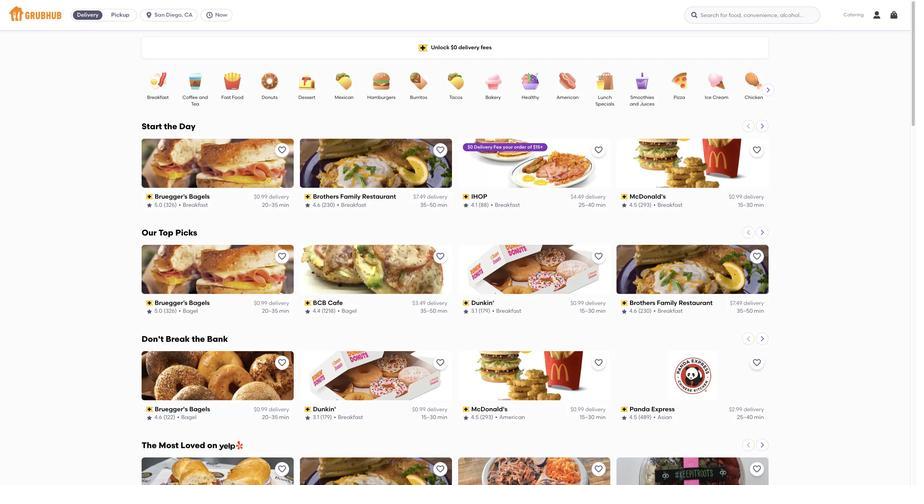 Task type: vqa. For each thing, say whether or not it's contained in the screenshot.
NJ corresponding to 1600 Perrineville Road, Monroe Township, NJ
no



Task type: locate. For each thing, give the bounding box(es) containing it.
mcdonald's logo image for american
[[459, 351, 611, 401]]

0 horizontal spatial brothers family restaurant
[[313, 193, 396, 200]]

• bagel down bruegger's bagels
[[177, 415, 197, 421]]

min for the bottommost dunkin' logo
[[438, 415, 448, 421]]

2 horizontal spatial 4.6
[[630, 308, 638, 315]]

1 horizontal spatial mcdonald's
[[630, 193, 667, 200]]

35–50 min for start the day
[[421, 202, 448, 208]]

1 vertical spatial mcdonald's
[[472, 406, 508, 413]]

bagel down cafe
[[342, 308, 357, 315]]

• bagel down cafe
[[338, 308, 357, 315]]

2 vertical spatial bagels
[[189, 406, 210, 413]]

family
[[341, 193, 361, 200], [658, 299, 678, 307]]

0 horizontal spatial dunkin' logo image
[[300, 351, 452, 401]]

0 vertical spatial 3.1
[[471, 308, 478, 315]]

0 horizontal spatial restaurant
[[362, 193, 396, 200]]

0 vertical spatial and
[[199, 95, 208, 100]]

bruegger's bagels logo image for start the day
[[142, 139, 294, 188]]

4.4
[[313, 308, 321, 315]]

breakfast image
[[144, 73, 172, 90]]

4.5 (293) for • american
[[471, 415, 494, 421]]

1 vertical spatial $0
[[468, 144, 473, 150]]

3 20–35 min from the top
[[262, 415, 289, 421]]

$0.99 delivery for the bottommost dunkin' logo
[[413, 407, 448, 413]]

mcdonald's logo image
[[617, 139, 769, 188], [459, 351, 611, 401]]

delivery inside button
[[77, 12, 99, 18]]

0 horizontal spatial $7.49 delivery
[[414, 194, 448, 201]]

0 vertical spatial delivery
[[77, 12, 99, 18]]

unlock $0 delivery fees
[[431, 44, 492, 51]]

1 vertical spatial dunkin'
[[313, 406, 336, 413]]

caret right icon image
[[766, 87, 772, 93], [760, 123, 766, 129], [760, 229, 766, 236], [760, 336, 766, 342], [760, 442, 766, 448]]

1 vertical spatial (293)
[[481, 415, 494, 421]]

start the day
[[142, 122, 196, 131]]

svg image inside san diego, ca button
[[145, 11, 153, 19]]

min for bruegger's bagels logo
[[279, 415, 289, 421]]

• bagel up don't break the bank
[[179, 308, 198, 315]]

35–50
[[421, 202, 437, 208], [421, 308, 437, 315], [738, 308, 754, 315]]

hamburgers
[[368, 95, 396, 100]]

min for panda express logo
[[755, 415, 765, 421]]

2 bruegger's from the top
[[155, 299, 188, 307]]

caret right icon image for the most loved on
[[760, 442, 766, 448]]

dunkin'
[[472, 299, 495, 307], [313, 406, 336, 413]]

bruegger's bagels up picks
[[155, 193, 210, 200]]

1 bruegger's bagels from the top
[[155, 193, 210, 200]]

0 vertical spatial 20–35
[[262, 202, 278, 208]]

0 horizontal spatial (293)
[[481, 415, 494, 421]]

chicken image
[[741, 73, 768, 90]]

and inside smoothies and juices
[[630, 102, 639, 107]]

1 horizontal spatial restaurant
[[679, 299, 713, 307]]

(122)
[[164, 415, 175, 421]]

5.0 (326)
[[155, 202, 177, 208], [155, 308, 177, 315]]

caret left icon image
[[746, 123, 752, 129], [746, 229, 752, 236], [746, 336, 752, 342], [746, 442, 752, 448]]

$0.99 for mcdonald's logo corresponding to american
[[571, 407, 585, 413]]

1 vertical spatial delivery
[[475, 144, 493, 150]]

loved
[[181, 441, 205, 450]]

delivery left fee
[[475, 144, 493, 150]]

1 20–35 min from the top
[[262, 202, 289, 208]]

1 horizontal spatial the
[[192, 334, 205, 344]]

(88)
[[479, 202, 489, 208]]

1 vertical spatial $7.49
[[731, 300, 743, 307]]

25–40 min
[[579, 202, 606, 208], [738, 415, 765, 421]]

and down smoothies
[[630, 102, 639, 107]]

bakery image
[[480, 73, 507, 90]]

$0.99
[[254, 194, 268, 201], [729, 194, 743, 201], [254, 300, 268, 307], [571, 300, 585, 307], [254, 407, 268, 413], [413, 407, 426, 413], [571, 407, 585, 413]]

1 5.0 (326) from the top
[[155, 202, 177, 208]]

2 20–35 from the top
[[262, 308, 278, 315]]

pickup
[[111, 12, 130, 18]]

save this restaurant button
[[275, 143, 289, 157], [434, 143, 448, 157], [592, 143, 606, 157], [751, 143, 765, 157], [909, 143, 917, 157], [275, 250, 289, 264], [434, 250, 448, 264], [592, 250, 606, 264], [751, 250, 765, 264], [909, 250, 917, 264], [275, 356, 289, 370], [434, 356, 448, 370], [592, 356, 606, 370], [751, 356, 765, 370], [909, 356, 917, 370], [275, 462, 289, 476], [434, 462, 448, 476], [592, 462, 606, 476], [751, 462, 765, 476], [909, 462, 917, 476]]

$0.99 delivery for bruegger's bagels logo
[[254, 407, 289, 413]]

0 horizontal spatial 4.6 (230)
[[313, 202, 335, 208]]

ice cream image
[[704, 73, 731, 90]]

0 vertical spatial 4.6
[[313, 202, 321, 208]]

2 bruegger's bagels from the top
[[155, 299, 210, 307]]

$7.49 delivery
[[414, 194, 448, 201], [731, 300, 765, 307]]

caret right icon image for don't break the bank
[[760, 336, 766, 342]]

2 vertical spatial 20–35
[[262, 415, 278, 421]]

(326) for the
[[164, 202, 177, 208]]

2 5.0 (326) from the top
[[155, 308, 177, 315]]

0 vertical spatial 5.0 (326)
[[155, 202, 177, 208]]

mcdonald's for • american
[[472, 406, 508, 413]]

0 vertical spatial (230)
[[322, 202, 335, 208]]

san
[[155, 12, 165, 18]]

0 horizontal spatial delivery
[[77, 12, 99, 18]]

0 vertical spatial mcdonald's
[[630, 193, 667, 200]]

bagels
[[189, 193, 210, 200], [189, 299, 210, 307], [189, 406, 210, 413]]

bruegger's bagels logo image for our top picks
[[142, 245, 294, 294]]

american
[[557, 95, 579, 100], [500, 415, 526, 421]]

1 horizontal spatial 4.5 (293)
[[630, 202, 652, 208]]

tea
[[191, 102, 199, 107]]

0 vertical spatial 3.1 (179)
[[471, 308, 491, 315]]

35–50 min
[[421, 202, 448, 208], [421, 308, 448, 315], [738, 308, 765, 315]]

$7.49 for middle "brothers family restaurant logo"
[[731, 300, 743, 307]]

super cocina logo image
[[459, 458, 611, 485]]

1 horizontal spatial delivery
[[475, 144, 493, 150]]

1 bruegger's bagels logo image from the top
[[142, 139, 294, 188]]

chicken
[[745, 95, 764, 100]]

1 bruegger's from the top
[[155, 193, 188, 200]]

juices
[[640, 102, 655, 107]]

bruegger's bagels logo image
[[142, 139, 294, 188], [142, 245, 294, 294]]

1 vertical spatial dunkin' logo image
[[300, 351, 452, 401]]

the left day
[[164, 122, 177, 131]]

fee
[[494, 144, 502, 150]]

3.1 (179)
[[471, 308, 491, 315], [313, 415, 332, 421]]

2 (326) from the top
[[164, 308, 177, 315]]

15–30 for mcdonald's logo corresponding to american
[[580, 415, 595, 421]]

bruegger's bagels for picks
[[155, 299, 210, 307]]

coffee and tea image
[[182, 73, 209, 90]]

1 5.0 from the top
[[155, 202, 163, 208]]

bruegger's bagels up don't break the bank
[[155, 299, 210, 307]]

our
[[142, 228, 157, 238]]

0 vertical spatial 4.6 (230)
[[313, 202, 335, 208]]

0 horizontal spatial 4.5 (293)
[[471, 415, 494, 421]]

1 vertical spatial 3.1
[[313, 415, 319, 421]]

2 caret left icon image from the top
[[746, 229, 752, 236]]

and
[[199, 95, 208, 100], [630, 102, 639, 107]]

$7.49
[[414, 194, 426, 201], [731, 300, 743, 307]]

subscription pass image for mcdonald's logo associated with breakfast
[[622, 194, 629, 200]]

mcdonald's for • breakfast
[[630, 193, 667, 200]]

15–30 for right dunkin' logo
[[580, 308, 595, 315]]

4.5
[[630, 202, 638, 208], [471, 415, 479, 421], [630, 415, 638, 421]]

1 vertical spatial bruegger's bagels
[[155, 299, 210, 307]]

dunkin' logo image
[[459, 245, 611, 294], [300, 351, 452, 401]]

pizza image
[[666, 73, 694, 90]]

1 horizontal spatial family
[[658, 299, 678, 307]]

0 horizontal spatial american
[[500, 415, 526, 421]]

5.0 up top
[[155, 202, 163, 208]]

5.0 (326) up top
[[155, 202, 177, 208]]

1 horizontal spatial 25–40 min
[[738, 415, 765, 421]]

burritos
[[410, 95, 428, 100]]

(179)
[[479, 308, 491, 315], [321, 415, 332, 421]]

save this restaurant image
[[436, 146, 445, 155], [912, 146, 917, 155], [753, 252, 762, 261], [753, 358, 762, 368], [278, 465, 287, 474], [436, 465, 445, 474], [595, 465, 604, 474], [912, 465, 917, 474]]

3 20–35 from the top
[[262, 415, 278, 421]]

(179) for right dunkin' logo
[[479, 308, 491, 315]]

15–30 min
[[739, 202, 765, 208], [580, 308, 606, 315], [422, 415, 448, 421], [580, 415, 606, 421]]

(293)
[[639, 202, 652, 208], [481, 415, 494, 421]]

3.1 (179) for right dunkin' logo
[[471, 308, 491, 315]]

25–40 min down $2.99 delivery
[[738, 415, 765, 421]]

0 vertical spatial dunkin' logo image
[[459, 245, 611, 294]]

1 vertical spatial bagels
[[189, 299, 210, 307]]

25–40 down $4.49 delivery
[[579, 202, 595, 208]]

bagel up don't break the bank
[[183, 308, 198, 315]]

0 vertical spatial restaurant
[[362, 193, 396, 200]]

4.5 for start the day
[[630, 202, 638, 208]]

healthy image
[[517, 73, 545, 90]]

0 vertical spatial bruegger's bagels logo image
[[142, 139, 294, 188]]

0 vertical spatial (179)
[[479, 308, 491, 315]]

25–40 down $2.99 delivery
[[738, 415, 754, 421]]

0 vertical spatial dunkin'
[[472, 299, 495, 307]]

ca
[[185, 12, 193, 18]]

1 horizontal spatial brothers
[[630, 299, 656, 307]]

$0 left fee
[[468, 144, 473, 150]]

ice
[[705, 95, 712, 100]]

0 horizontal spatial $7.49
[[414, 194, 426, 201]]

(293) for • breakfast
[[639, 202, 652, 208]]

5.0 (326) up break
[[155, 308, 177, 315]]

subscription pass image for bcb cafe logo
[[305, 301, 312, 306]]

mcdonald's
[[630, 193, 667, 200], [472, 406, 508, 413]]

2 bruegger's bagels logo image from the top
[[142, 245, 294, 294]]

3 caret left icon image from the top
[[746, 336, 752, 342]]

fast
[[222, 95, 231, 100]]

min for the bruegger's bagels logo for start the day
[[279, 202, 289, 208]]

1 vertical spatial family
[[658, 299, 678, 307]]

1 vertical spatial bruegger's bagels logo image
[[142, 245, 294, 294]]

min for mcdonald's logo corresponding to american
[[596, 415, 606, 421]]

svg image
[[691, 11, 699, 19]]

0 horizontal spatial mcdonald's logo image
[[459, 351, 611, 401]]

hamburgers image
[[368, 73, 395, 90]]

brothers family restaurant
[[313, 193, 396, 200], [630, 299, 713, 307]]

3.1 (179) for the bottommost dunkin' logo
[[313, 415, 332, 421]]

1 vertical spatial 20–35
[[262, 308, 278, 315]]

4.6 (230)
[[313, 202, 335, 208], [630, 308, 652, 315]]

0 vertical spatial (326)
[[164, 202, 177, 208]]

fees
[[481, 44, 492, 51]]

and for coffee and tea
[[199, 95, 208, 100]]

subscription pass image for ihop logo
[[463, 194, 470, 200]]

20–35 min
[[262, 202, 289, 208], [262, 308, 289, 315], [262, 415, 289, 421]]

2 20–35 min from the top
[[262, 308, 289, 315]]

bank
[[207, 334, 228, 344]]

0 horizontal spatial 3.1
[[313, 415, 319, 421]]

svg image inside now "button"
[[206, 11, 214, 19]]

1 vertical spatial (230)
[[639, 308, 652, 315]]

0 vertical spatial bagels
[[189, 193, 210, 200]]

1 horizontal spatial $0
[[468, 144, 473, 150]]

$0.99 delivery for mcdonald's logo corresponding to american
[[571, 407, 606, 413]]

1 vertical spatial 4.5 (293)
[[471, 415, 494, 421]]

bagels for the
[[189, 406, 210, 413]]

1 vertical spatial 4.6
[[630, 308, 638, 315]]

(326) up "our top picks" on the top of the page
[[164, 202, 177, 208]]

delivery left pickup
[[77, 12, 99, 18]]

1 vertical spatial brothers
[[630, 299, 656, 307]]

(293) for • american
[[481, 415, 494, 421]]

tacos
[[450, 95, 463, 100]]

main navigation navigation
[[0, 0, 911, 30]]

2 5.0 from the top
[[155, 308, 163, 315]]

•
[[179, 202, 181, 208], [337, 202, 339, 208], [491, 202, 493, 208], [654, 202, 656, 208], [179, 308, 181, 315], [338, 308, 340, 315], [493, 308, 495, 315], [654, 308, 656, 315], [177, 415, 180, 421], [334, 415, 336, 421], [496, 415, 498, 421], [654, 415, 656, 421]]

(326)
[[164, 202, 177, 208], [164, 308, 177, 315]]

bruegger's
[[155, 193, 188, 200], [155, 299, 188, 307]]

25–40 min for panda express
[[738, 415, 765, 421]]

20–35
[[262, 202, 278, 208], [262, 308, 278, 315], [262, 415, 278, 421]]

save this restaurant image
[[278, 146, 287, 155], [595, 146, 604, 155], [753, 146, 762, 155], [278, 252, 287, 261], [436, 252, 445, 261], [595, 252, 604, 261], [912, 252, 917, 261], [278, 358, 287, 368], [436, 358, 445, 368], [595, 358, 604, 368], [912, 358, 917, 368], [753, 465, 762, 474]]

mcdonald's logo image for breakfast
[[617, 139, 769, 188]]

• bagel for don't break the bank
[[177, 415, 197, 421]]

bruegger's up break
[[155, 299, 188, 307]]

most
[[159, 441, 179, 450]]

min for ihop logo
[[596, 202, 606, 208]]

bagel for don't break the bank
[[181, 415, 197, 421]]

5.0 up don't
[[155, 308, 163, 315]]

1 horizontal spatial american
[[557, 95, 579, 100]]

25–40
[[579, 202, 595, 208], [738, 415, 754, 421]]

0 horizontal spatial 3.1 (179)
[[313, 415, 332, 421]]

25–40 min down $4.49 delivery
[[579, 202, 606, 208]]

subscription pass image
[[305, 194, 312, 200], [463, 194, 470, 200], [622, 194, 629, 200], [305, 301, 312, 306], [463, 301, 470, 306], [146, 407, 153, 412], [463, 407, 470, 412]]

0 vertical spatial bruegger's bagels
[[155, 193, 210, 200]]

2 vertical spatial 20–35 min
[[262, 415, 289, 421]]

roots bowls logo image
[[617, 458, 769, 485]]

bruegger's up "our top picks" on the top of the page
[[155, 193, 188, 200]]

1 horizontal spatial brothers family restaurant
[[630, 299, 713, 307]]

svg image
[[873, 10, 882, 20], [890, 10, 899, 20], [145, 11, 153, 19], [206, 11, 214, 19]]

restaurant
[[362, 193, 396, 200], [679, 299, 713, 307]]

(326) up break
[[164, 308, 177, 315]]

1 vertical spatial american
[[500, 415, 526, 421]]

$0
[[451, 44, 458, 51], [468, 144, 473, 150]]

1 vertical spatial bruegger's
[[155, 299, 188, 307]]

$0.99 for mcdonald's logo associated with breakfast
[[729, 194, 743, 201]]

1 horizontal spatial 3.1 (179)
[[471, 308, 491, 315]]

0 horizontal spatial the
[[164, 122, 177, 131]]

1 vertical spatial 20–35 min
[[262, 308, 289, 315]]

4 caret left icon image from the top
[[746, 442, 752, 448]]

4.1 (88)
[[471, 202, 489, 208]]

1 horizontal spatial 25–40
[[738, 415, 754, 421]]

20–35 min for start the day
[[262, 202, 289, 208]]

subscription pass image
[[146, 194, 153, 200], [146, 301, 153, 306], [622, 301, 629, 306], [305, 407, 312, 412], [622, 407, 629, 412]]

the left bank
[[192, 334, 205, 344]]

and up tea
[[199, 95, 208, 100]]

0 vertical spatial brothers family restaurant logo image
[[300, 139, 452, 188]]

and inside the coffee and tea
[[199, 95, 208, 100]]

bcb cafe logo image
[[300, 245, 452, 294]]

0 horizontal spatial dunkin'
[[313, 406, 336, 413]]

1 horizontal spatial $7.49 delivery
[[731, 300, 765, 307]]

1 caret left icon image from the top
[[746, 123, 752, 129]]

1 vertical spatial 25–40 min
[[738, 415, 765, 421]]

1 vertical spatial restaurant
[[679, 299, 713, 307]]

0 vertical spatial 25–40
[[579, 202, 595, 208]]

1 vertical spatial brothers family restaurant
[[630, 299, 713, 307]]

4.5 (293)
[[630, 202, 652, 208], [471, 415, 494, 421]]

(230)
[[322, 202, 335, 208], [639, 308, 652, 315]]

caret left icon image for start the day
[[746, 123, 752, 129]]

3.1
[[471, 308, 478, 315], [313, 415, 319, 421]]

$0 right unlock
[[451, 44, 458, 51]]

0 vertical spatial bruegger's
[[155, 193, 188, 200]]

4.5 for don't break the bank
[[630, 415, 638, 421]]

$0.99 delivery for right dunkin' logo
[[571, 300, 606, 307]]

star icon image
[[146, 202, 153, 208], [305, 202, 311, 208], [463, 202, 470, 208], [622, 202, 628, 208], [146, 309, 153, 315], [305, 309, 311, 315], [463, 309, 470, 315], [622, 309, 628, 315], [146, 415, 153, 421], [305, 415, 311, 421], [463, 415, 470, 421], [622, 415, 628, 421]]

1 vertical spatial and
[[630, 102, 639, 107]]

4.6
[[313, 202, 321, 208], [630, 308, 638, 315], [155, 415, 162, 421]]

0 vertical spatial 4.5 (293)
[[630, 202, 652, 208]]

1 vertical spatial 25–40
[[738, 415, 754, 421]]

1 20–35 from the top
[[262, 202, 278, 208]]

min for top "brothers family restaurant logo"
[[438, 202, 448, 208]]

1 (326) from the top
[[164, 202, 177, 208]]

brothers family restaurant logo image
[[300, 139, 452, 188], [617, 245, 769, 294], [300, 458, 452, 485]]

1 vertical spatial 5.0 (326)
[[155, 308, 177, 315]]

1 vertical spatial 4.6 (230)
[[630, 308, 652, 315]]

1 horizontal spatial (293)
[[639, 202, 652, 208]]

bagel down bruegger's bagels
[[181, 415, 197, 421]]

0 vertical spatial (293)
[[639, 202, 652, 208]]

breakfast
[[147, 95, 169, 100], [183, 202, 208, 208], [341, 202, 367, 208], [495, 202, 520, 208], [658, 202, 683, 208], [497, 308, 522, 315], [658, 308, 683, 315], [338, 415, 363, 421]]

0 vertical spatial $7.49
[[414, 194, 426, 201]]

subscription pass image for bruegger's bagels logo
[[146, 407, 153, 412]]

0 horizontal spatial (179)
[[321, 415, 332, 421]]

0 horizontal spatial 25–40 min
[[579, 202, 606, 208]]

• bagel for our top picks
[[179, 308, 198, 315]]

(179) for the bottommost dunkin' logo
[[321, 415, 332, 421]]

$4.49
[[571, 194, 585, 201]]

25–40 min for ihop
[[579, 202, 606, 208]]

1 horizontal spatial and
[[630, 102, 639, 107]]

delivery
[[77, 12, 99, 18], [475, 144, 493, 150]]

0 vertical spatial $0
[[451, 44, 458, 51]]

min for middle "brothers family restaurant logo"
[[755, 308, 765, 315]]

1 horizontal spatial dunkin'
[[472, 299, 495, 307]]



Task type: describe. For each thing, give the bounding box(es) containing it.
2 vertical spatial 4.6
[[155, 415, 162, 421]]

pizza
[[674, 95, 686, 100]]

and for smoothies and juices
[[630, 102, 639, 107]]

bruegger's
[[155, 406, 188, 413]]

$4.49 delivery
[[571, 194, 606, 201]]

1 horizontal spatial 3.1
[[471, 308, 478, 315]]

smoothies and juices
[[630, 95, 655, 107]]

bruegger's for top
[[155, 299, 188, 307]]

our top picks
[[142, 228, 198, 238]]

grubhub plus flag logo image
[[419, 44, 428, 51]]

• american
[[496, 415, 526, 421]]

$3.49 delivery
[[413, 300, 448, 307]]

$0.99 for bruegger's bagels logo
[[254, 407, 268, 413]]

picks
[[176, 228, 198, 238]]

now button
[[201, 9, 236, 21]]

$0.99 for right dunkin' logo
[[571, 300, 585, 307]]

caret right icon image for start the day
[[760, 123, 766, 129]]

1 vertical spatial $7.49 delivery
[[731, 300, 765, 307]]

$15+
[[534, 144, 543, 150]]

bcb cafe
[[313, 299, 343, 307]]

20–35 for our top picks
[[262, 308, 278, 315]]

0 horizontal spatial (230)
[[322, 202, 335, 208]]

american image
[[555, 73, 582, 90]]

don't break the bank
[[142, 334, 228, 344]]

catering
[[844, 12, 865, 18]]

min for bcb cafe logo
[[438, 308, 448, 315]]

0 vertical spatial american
[[557, 95, 579, 100]]

20–35 for start the day
[[262, 202, 278, 208]]

1 horizontal spatial 4.6 (230)
[[630, 308, 652, 315]]

smoothies
[[631, 95, 655, 100]]

donuts image
[[256, 73, 284, 90]]

4.5 (489)
[[630, 415, 652, 421]]

bagels for picks
[[189, 299, 210, 307]]

food
[[232, 95, 244, 100]]

• asian
[[654, 415, 673, 421]]

5.0 for start
[[155, 202, 163, 208]]

the girls deli logo image
[[142, 458, 294, 485]]

caret left icon image for don't break the bank
[[746, 336, 752, 342]]

caret left icon image for the most loved on
[[746, 442, 752, 448]]

2 vertical spatial brothers family restaurant logo image
[[300, 458, 452, 485]]

5.0 (326) for the
[[155, 202, 177, 208]]

burritos image
[[405, 73, 433, 90]]

mexican
[[335, 95, 354, 100]]

your
[[503, 144, 513, 150]]

bagel for our top picks
[[183, 308, 198, 315]]

delivery button
[[72, 9, 104, 21]]

bcb
[[313, 299, 327, 307]]

$0.99 for the bottommost dunkin' logo
[[413, 407, 426, 413]]

fast food
[[222, 95, 244, 100]]

panda express logo image
[[669, 351, 718, 401]]

caret left icon image for our top picks
[[746, 229, 752, 236]]

ice cream
[[705, 95, 729, 100]]

smoothies and juices image
[[629, 73, 656, 90]]

diego,
[[166, 12, 183, 18]]

panda express
[[630, 406, 675, 413]]

min for right dunkin' logo
[[596, 308, 606, 315]]

of
[[528, 144, 532, 150]]

on
[[207, 441, 218, 450]]

$2.99 delivery
[[730, 407, 765, 413]]

5.0 (326) for top
[[155, 308, 177, 315]]

day
[[179, 122, 196, 131]]

min for the bruegger's bagels logo related to our top picks
[[279, 308, 289, 315]]

4.6 (122)
[[155, 415, 175, 421]]

dessert
[[299, 95, 316, 100]]

dunkin' for the bottommost dunkin' logo
[[313, 406, 336, 413]]

bruegger's bagels
[[155, 406, 210, 413]]

healthy
[[522, 95, 540, 100]]

bakery
[[486, 95, 501, 100]]

tacos image
[[443, 73, 470, 90]]

1 vertical spatial brothers family restaurant logo image
[[617, 245, 769, 294]]

Search for food, convenience, alcohol... search field
[[685, 7, 821, 24]]

break
[[166, 334, 190, 344]]

asian
[[658, 415, 673, 421]]

20–35 min for don't break the bank
[[262, 415, 289, 421]]

specials
[[596, 102, 615, 107]]

dunkin' for right dunkin' logo
[[472, 299, 495, 307]]

lunch specials image
[[592, 73, 619, 90]]

mexican image
[[331, 73, 358, 90]]

1 horizontal spatial (230)
[[639, 308, 652, 315]]

(326) for top
[[164, 308, 177, 315]]

ihop logo image
[[459, 139, 611, 188]]

0 vertical spatial brothers family restaurant
[[313, 193, 396, 200]]

subscription pass image for right dunkin' logo
[[463, 301, 470, 306]]

subscription pass image for mcdonald's logo corresponding to american
[[463, 407, 470, 412]]

san diego, ca
[[155, 12, 193, 18]]

min for mcdonald's logo associated with breakfast
[[755, 202, 765, 208]]

caret right icon image for our top picks
[[760, 229, 766, 236]]

coffee
[[183, 95, 198, 100]]

4.1
[[471, 202, 478, 208]]

0 vertical spatial brothers
[[313, 193, 339, 200]]

unlock
[[431, 44, 450, 51]]

0 vertical spatial $7.49 delivery
[[414, 194, 448, 201]]

1 horizontal spatial 4.6
[[313, 202, 321, 208]]

35–50 for start the day
[[421, 202, 437, 208]]

15–30 for the bottommost dunkin' logo
[[422, 415, 437, 421]]

order
[[514, 144, 527, 150]]

bruegger's bagels for day
[[155, 193, 210, 200]]

5.0 for our
[[155, 308, 163, 315]]

top
[[159, 228, 174, 238]]

san diego, ca button
[[140, 9, 201, 21]]

35–50 min for our top picks
[[421, 308, 448, 315]]

(1218)
[[322, 308, 336, 315]]

20–35 min for our top picks
[[262, 308, 289, 315]]

0 horizontal spatial family
[[341, 193, 361, 200]]

fast food image
[[219, 73, 246, 90]]

$0.99 delivery for mcdonald's logo associated with breakfast
[[729, 194, 765, 201]]

dessert image
[[294, 73, 321, 90]]

express
[[652, 406, 675, 413]]

the
[[142, 441, 157, 450]]

35–50 for our top picks
[[421, 308, 437, 315]]

(489)
[[639, 415, 652, 421]]

$0 delivery fee your order of $15+
[[468, 144, 543, 150]]

catering button
[[839, 6, 870, 24]]

25–40 for ihop
[[579, 202, 595, 208]]

25–40 for panda express
[[738, 415, 754, 421]]

cream
[[713, 95, 729, 100]]

$3.49
[[413, 300, 426, 307]]

0 vertical spatial the
[[164, 122, 177, 131]]

15–30 for mcdonald's logo associated with breakfast
[[739, 202, 754, 208]]

coffee and tea
[[183, 95, 208, 107]]

$7.49 for top "brothers family restaurant logo"
[[414, 194, 426, 201]]

lunch specials
[[596, 95, 615, 107]]

start
[[142, 122, 162, 131]]

bruegger's bagels logo image
[[142, 351, 294, 401]]

pickup button
[[104, 9, 137, 21]]

the most loved on
[[142, 441, 220, 450]]

restaurant for middle "brothers family restaurant logo"
[[679, 299, 713, 307]]

$2.99
[[730, 407, 743, 413]]

panda
[[630, 406, 650, 413]]

donuts
[[262, 95, 278, 100]]

0 horizontal spatial $0
[[451, 44, 458, 51]]

lunch
[[599, 95, 612, 100]]

now
[[215, 12, 227, 18]]

4.4 (1218)
[[313, 308, 336, 315]]

20–35 for don't break the bank
[[262, 415, 278, 421]]

don't
[[142, 334, 164, 344]]

1 horizontal spatial dunkin' logo image
[[459, 245, 611, 294]]

bagels for day
[[189, 193, 210, 200]]

4.5 (293) for • breakfast
[[630, 202, 652, 208]]

ihop
[[472, 193, 488, 200]]

restaurant for top "brothers family restaurant logo"
[[362, 193, 396, 200]]

cafe
[[328, 299, 343, 307]]

bruegger's for the
[[155, 193, 188, 200]]

1 vertical spatial the
[[192, 334, 205, 344]]



